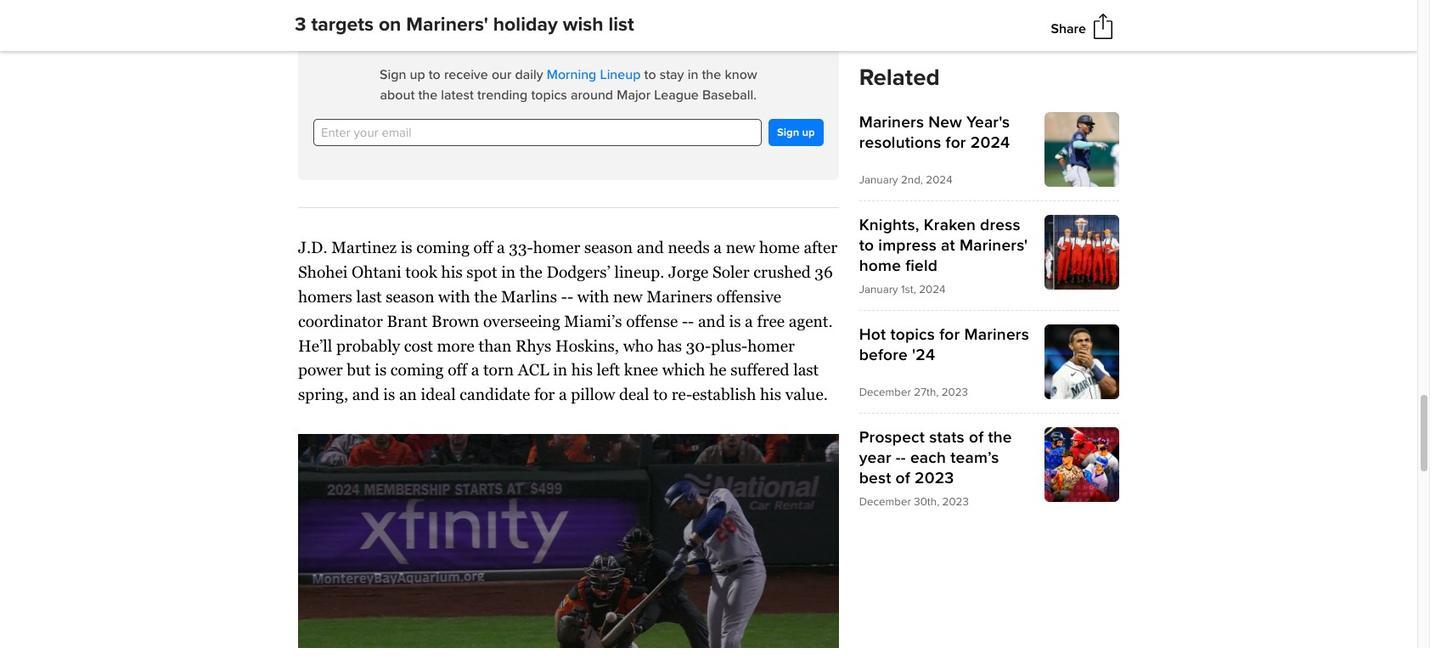 Task type: vqa. For each thing, say whether or not it's contained in the screenshot.
the topmost the Mariners
yes



Task type: locate. For each thing, give the bounding box(es) containing it.
daily
[[515, 67, 543, 84]]

latest
[[536, 36, 580, 55]]

2 vertical spatial in
[[553, 360, 568, 379]]

than
[[479, 336, 512, 355]]

up inside button
[[802, 126, 815, 139]]

stats
[[929, 427, 965, 448]]

2 vertical spatial 2024
[[919, 283, 946, 296]]

2023
[[942, 386, 968, 399], [915, 468, 954, 488], [943, 495, 969, 509]]

year
[[859, 448, 892, 468]]

2023 right 30th,
[[943, 495, 969, 509]]

0 vertical spatial sign
[[380, 67, 406, 84]]

sign for sign up
[[777, 126, 799, 139]]

of
[[969, 427, 984, 448], [896, 468, 910, 488]]

for down acl
[[534, 385, 555, 404]]

2023 up 30th,
[[915, 468, 954, 488]]

sign up to receive our daily morning lineup
[[380, 67, 641, 84]]

know
[[725, 67, 757, 84]]

and down but
[[352, 385, 379, 404]]

0 vertical spatial for
[[946, 133, 966, 153]]

0 horizontal spatial mariners
[[647, 287, 713, 306]]

0 horizontal spatial his
[[441, 263, 463, 281]]

mariners inside the mariners new year's resolutions for 2024
[[859, 112, 924, 133]]

more
[[437, 336, 475, 355]]

in right stay
[[688, 67, 698, 84]]

2023 right "27th,"
[[942, 386, 968, 399]]

his down hoskins,
[[572, 360, 593, 379]]

home inside knights, kraken dress to impress at mariners' home field january 1st, 2024
[[859, 256, 901, 276]]

stay
[[660, 67, 684, 84]]

prospect stats of the year -- each team's best of 2023 december 30th, 2023
[[859, 427, 1012, 509]]

0 vertical spatial new
[[726, 238, 756, 257]]

share button
[[1051, 20, 1086, 37]]

up
[[410, 67, 425, 84], [802, 126, 815, 139]]

last
[[356, 287, 382, 306], [793, 360, 819, 379]]

home up 1st,
[[859, 256, 901, 276]]

0 vertical spatial 2024
[[971, 133, 1010, 153]]

0 horizontal spatial topics
[[531, 87, 567, 104]]

1 vertical spatial up
[[802, 126, 815, 139]]

of right stats
[[969, 427, 984, 448]]

0 vertical spatial mariners
[[859, 112, 924, 133]]

last down ohtani
[[356, 287, 382, 306]]

1 vertical spatial for
[[940, 324, 960, 345]]

prospect stats of the year -- each team's best of 2023 element
[[859, 427, 1120, 509]]

1 vertical spatial sign
[[777, 126, 799, 139]]

1 vertical spatial new
[[613, 287, 643, 306]]

0 horizontal spatial season
[[386, 287, 434, 306]]

new up "soler"
[[726, 238, 756, 257]]

but
[[347, 360, 371, 379]]

season up the dodgers'
[[584, 238, 633, 257]]

sign inside button
[[777, 126, 799, 139]]

topics inside hot topics for mariners before '24
[[890, 324, 935, 345]]

last up value.
[[793, 360, 819, 379]]

0 horizontal spatial homer
[[533, 238, 580, 257]]

2 december from the top
[[859, 495, 911, 509]]

a up "soler"
[[714, 238, 722, 257]]

for right the '24
[[940, 324, 960, 345]]

and
[[637, 238, 664, 257], [698, 312, 725, 330], [352, 385, 379, 404]]

2024 inside knights, kraken dress to impress at mariners' home field january 1st, 2024
[[919, 283, 946, 296]]

mariners' up receive
[[406, 13, 488, 37]]

2 vertical spatial for
[[534, 385, 555, 404]]

2 vertical spatial 2023
[[943, 495, 969, 509]]

1 horizontal spatial season
[[584, 238, 633, 257]]

1 horizontal spatial topics
[[890, 324, 935, 345]]

crushed
[[754, 263, 811, 281]]

a left pillow
[[559, 385, 567, 404]]

1 horizontal spatial up
[[802, 126, 815, 139]]

1 vertical spatial mariners'
[[960, 235, 1028, 256]]

1 horizontal spatial and
[[637, 238, 664, 257]]

27th,
[[914, 386, 939, 399]]

2 horizontal spatial in
[[688, 67, 698, 84]]

january left 1st,
[[859, 283, 898, 296]]

2 horizontal spatial his
[[760, 385, 781, 404]]

1 vertical spatial and
[[698, 312, 725, 330]]

january left the 2nd,
[[859, 173, 898, 187]]

0 horizontal spatial and
[[352, 385, 379, 404]]

left
[[597, 360, 620, 379]]

his
[[441, 263, 463, 281], [572, 360, 593, 379], [760, 385, 781, 404]]

1 vertical spatial last
[[793, 360, 819, 379]]

1 with from the left
[[438, 287, 470, 306]]

2 vertical spatial mariners
[[964, 324, 1029, 345]]

0 horizontal spatial home
[[759, 238, 800, 257]]

spring,
[[298, 385, 348, 404]]

january inside mariners new year's resolutions for 2024 element
[[859, 173, 898, 187]]

2 january from the top
[[859, 283, 898, 296]]

to left re-
[[653, 385, 668, 404]]

trending
[[477, 87, 528, 104]]

1 december from the top
[[859, 386, 911, 399]]

mariners inside hot topics for mariners before '24
[[964, 324, 1029, 345]]

topics down daily
[[531, 87, 567, 104]]

1 vertical spatial december
[[859, 495, 911, 509]]

a left '33-'
[[497, 238, 505, 257]]

1 vertical spatial mariners
[[647, 287, 713, 306]]

knee
[[624, 360, 658, 379]]

1 vertical spatial topics
[[890, 324, 935, 345]]

dress
[[980, 215, 1021, 235]]

0 vertical spatial coming
[[416, 238, 470, 257]]

2 horizontal spatial mariners
[[964, 324, 1029, 345]]

2024 inside the mariners new year's resolutions for 2024
[[971, 133, 1010, 153]]

2024 right new
[[971, 133, 1010, 153]]

season up brant
[[386, 287, 434, 306]]

3 targets on mariners' holiday wish list
[[295, 13, 634, 37]]

0 horizontal spatial off
[[448, 360, 467, 379]]

1 vertical spatial his
[[572, 360, 593, 379]]

2024 right 1st,
[[919, 283, 946, 296]]

he'll
[[298, 336, 332, 355]]

1 vertical spatial off
[[448, 360, 467, 379]]

his down suffered
[[760, 385, 781, 404]]

off down more
[[448, 360, 467, 379]]

1 horizontal spatial mariners
[[859, 112, 924, 133]]

1 horizontal spatial home
[[859, 256, 901, 276]]

from
[[584, 36, 622, 55]]

with
[[438, 287, 470, 306], [577, 287, 609, 306]]

with up miami's
[[577, 287, 609, 306]]

0 vertical spatial december
[[859, 386, 911, 399]]

a
[[497, 238, 505, 257], [714, 238, 722, 257], [745, 312, 753, 330], [471, 360, 479, 379], [559, 385, 567, 404]]

1 vertical spatial coming
[[391, 360, 444, 379]]

2 vertical spatial and
[[352, 385, 379, 404]]

knights, kraken dress to impress at mariners' home field element
[[859, 215, 1120, 296]]

value.
[[785, 385, 828, 404]]

topics right the hot
[[890, 324, 935, 345]]

0 vertical spatial off
[[474, 238, 493, 257]]

1 horizontal spatial mariners'
[[960, 235, 1028, 256]]

homer down the free
[[748, 336, 795, 355]]

to inside j.d. martinez is coming off a 33-homer season and needs a new home after shohei ohtani took his spot in the dodgers' lineup. jorge soler crushed 36 homers last season with the marlins -- with new mariners offensive coordinator brant brown overseeing miami's offense -- and is a free agent. he'll probably cost more than rhys hoskins, who has 30-plus-homer power but is coming off a torn acl in his left knee which he suffered last spring, and is an ideal candidate for a pillow deal to re-establish his value.
[[653, 385, 668, 404]]

2 vertical spatial his
[[760, 385, 781, 404]]

acl
[[518, 360, 549, 379]]

0 vertical spatial 2023
[[942, 386, 968, 399]]

a left the torn
[[471, 360, 479, 379]]

the
[[508, 36, 531, 55], [702, 67, 721, 84], [418, 87, 438, 104], [520, 263, 543, 281], [474, 287, 497, 306], [988, 427, 1012, 448]]

with up brown
[[438, 287, 470, 306]]

the right stats
[[988, 427, 1012, 448]]

coming down cost
[[391, 360, 444, 379]]

0 vertical spatial january
[[859, 173, 898, 187]]

is up plus-
[[729, 312, 741, 330]]

in right acl
[[553, 360, 568, 379]]

his left spot
[[441, 263, 463, 281]]

each
[[910, 448, 946, 468]]

1 horizontal spatial new
[[726, 238, 756, 257]]

home
[[759, 238, 800, 257], [859, 256, 901, 276]]

1 vertical spatial season
[[386, 287, 434, 306]]

soler
[[713, 263, 750, 281]]

december down best
[[859, 495, 911, 509]]

1 horizontal spatial in
[[553, 360, 568, 379]]

0 vertical spatial mariners'
[[406, 13, 488, 37]]

0 horizontal spatial of
[[896, 468, 910, 488]]

-
[[561, 287, 567, 306], [567, 287, 573, 306], [682, 312, 688, 330], [688, 312, 694, 330], [896, 448, 901, 468], [901, 448, 906, 468]]

30-
[[686, 336, 711, 355]]

0 vertical spatial up
[[410, 67, 425, 84]]

0 vertical spatial in
[[688, 67, 698, 84]]

spot
[[467, 263, 497, 281]]

ideal
[[421, 385, 456, 404]]

home up the crushed
[[759, 238, 800, 257]]

0 vertical spatial homer
[[533, 238, 580, 257]]

0 vertical spatial last
[[356, 287, 382, 306]]

0 horizontal spatial sign
[[380, 67, 406, 84]]

coming up took
[[416, 238, 470, 257]]

to left stay
[[644, 67, 656, 84]]

1 horizontal spatial his
[[572, 360, 593, 379]]

0 horizontal spatial up
[[410, 67, 425, 84]]

in inside to stay in the know about the latest trending topics around major league baseball.
[[688, 67, 698, 84]]

0 vertical spatial and
[[637, 238, 664, 257]]

1 vertical spatial homer
[[748, 336, 795, 355]]

and up 30-
[[698, 312, 725, 330]]

around
[[571, 87, 613, 104]]

best
[[859, 468, 891, 488]]

offensive
[[717, 287, 781, 306]]

1 vertical spatial 2023
[[915, 468, 954, 488]]

has
[[657, 336, 682, 355]]

to left impress
[[859, 235, 874, 256]]

and up lineup.
[[637, 238, 664, 257]]

homer up the dodgers'
[[533, 238, 580, 257]]

0 horizontal spatial with
[[438, 287, 470, 306]]

1 vertical spatial january
[[859, 283, 898, 296]]

1 horizontal spatial with
[[577, 287, 609, 306]]

for inside j.d. martinez is coming off a 33-homer season and needs a new home after shohei ohtani took his spot in the dodgers' lineup. jorge soler crushed 36 homers last season with the marlins -- with new mariners offensive coordinator brant brown overseeing miami's offense -- and is a free agent. he'll probably cost more than rhys hoskins, who has 30-plus-homer power but is coming off a torn acl in his left knee which he suffered last spring, and is an ideal candidate for a pillow deal to re-establish his value.
[[534, 385, 555, 404]]

january
[[859, 173, 898, 187], [859, 283, 898, 296]]

mariners down jorge
[[647, 287, 713, 306]]

for left year's
[[946, 133, 966, 153]]

1 january from the top
[[859, 173, 898, 187]]

coordinator
[[298, 312, 383, 330]]

2024 right the 2nd,
[[926, 173, 953, 187]]

off
[[474, 238, 493, 257], [448, 360, 467, 379]]

took
[[405, 263, 437, 281]]

the right get
[[508, 36, 531, 55]]

mlb media player group
[[298, 434, 839, 648]]

holiday
[[493, 13, 558, 37]]

january inside knights, kraken dress to impress at mariners' home field january 1st, 2024
[[859, 283, 898, 296]]

to inside to stay in the know about the latest trending topics around major league baseball.
[[644, 67, 656, 84]]

1 vertical spatial in
[[501, 263, 516, 281]]

0 vertical spatial topics
[[531, 87, 567, 104]]

new down lineup.
[[613, 287, 643, 306]]

get
[[478, 36, 504, 55]]

1 horizontal spatial sign
[[777, 126, 799, 139]]

mlb
[[626, 36, 659, 55]]

topics inside to stay in the know about the latest trending topics around major league baseball.
[[531, 87, 567, 104]]

for inside hot topics for mariners before '24
[[940, 324, 960, 345]]

season
[[584, 238, 633, 257], [386, 287, 434, 306]]

december down before
[[859, 386, 911, 399]]

the down spot
[[474, 287, 497, 306]]

0 vertical spatial of
[[969, 427, 984, 448]]

1 vertical spatial of
[[896, 468, 910, 488]]

mariners' right at
[[960, 235, 1028, 256]]

2024
[[971, 133, 1010, 153], [926, 173, 953, 187], [919, 283, 946, 296]]

january 2nd, 2024
[[859, 173, 953, 187]]

off up spot
[[474, 238, 493, 257]]

martinez
[[332, 238, 397, 257]]

0 vertical spatial his
[[441, 263, 463, 281]]

2 with from the left
[[577, 287, 609, 306]]

j.d. martinez's three-run hr (33) image
[[298, 434, 839, 648]]

1 horizontal spatial off
[[474, 238, 493, 257]]

to
[[429, 67, 441, 84], [644, 67, 656, 84], [859, 235, 874, 256], [653, 385, 668, 404]]

0 horizontal spatial last
[[356, 287, 382, 306]]

an
[[399, 385, 417, 404]]

is right but
[[375, 360, 387, 379]]

of right best
[[896, 468, 910, 488]]

mariners down related
[[859, 112, 924, 133]]

new
[[726, 238, 756, 257], [613, 287, 643, 306]]

in right spot
[[501, 263, 516, 281]]

mariners right the '24
[[964, 324, 1029, 345]]

0 vertical spatial season
[[584, 238, 633, 257]]

latest
[[441, 87, 474, 104]]

2 horizontal spatial and
[[698, 312, 725, 330]]



Task type: describe. For each thing, give the bounding box(es) containing it.
1 horizontal spatial last
[[793, 360, 819, 379]]

to inside knights, kraken dress to impress at mariners' home field january 1st, 2024
[[859, 235, 874, 256]]

free
[[757, 312, 785, 330]]

Enter your email email field
[[313, 119, 762, 146]]

sign up
[[777, 126, 815, 139]]

on
[[379, 13, 401, 37]]

ohtani
[[352, 263, 402, 281]]

he
[[709, 360, 727, 379]]

morning
[[547, 67, 597, 84]]

marlins
[[501, 287, 557, 306]]

mariners inside j.d. martinez is coming off a 33-homer season and needs a new home after shohei ohtani took his spot in the dodgers' lineup. jorge soler crushed 36 homers last season with the marlins -- with new mariners offensive coordinator brant brown overseeing miami's offense -- and is a free agent. he'll probably cost more than rhys hoskins, who has 30-plus-homer power but is coming off a torn acl in his left knee which he suffered last spring, and is an ideal candidate for a pillow deal to re-establish his value.
[[647, 287, 713, 306]]

the up baseball.
[[702, 67, 721, 84]]

hoskins,
[[555, 336, 619, 355]]

brown
[[432, 312, 479, 330]]

targets
[[311, 13, 374, 37]]

deal
[[619, 385, 649, 404]]

overseeing
[[483, 312, 560, 330]]

candidate
[[460, 385, 530, 404]]

new
[[929, 112, 962, 133]]

1 horizontal spatial of
[[969, 427, 984, 448]]

after
[[804, 238, 838, 257]]

lineup
[[600, 67, 641, 84]]

2023 inside hot topics for mariners before '24 element
[[942, 386, 968, 399]]

rhys
[[516, 336, 552, 355]]

needs
[[668, 238, 710, 257]]

who
[[623, 336, 653, 355]]

mariners new year's resolutions for 2024 element
[[859, 112, 1120, 187]]

2nd,
[[901, 173, 923, 187]]

baseball.
[[702, 87, 757, 104]]

1 vertical spatial 2024
[[926, 173, 953, 187]]

torn
[[483, 360, 514, 379]]

for inside the mariners new year's resolutions for 2024
[[946, 133, 966, 153]]

homers
[[298, 287, 352, 306]]

pillow
[[571, 385, 615, 404]]

our
[[492, 67, 512, 84]]

mariners' inside knights, kraken dress to impress at mariners' home field january 1st, 2024
[[960, 235, 1028, 256]]

up for sign up
[[802, 126, 815, 139]]

list
[[609, 13, 634, 37]]

0 horizontal spatial new
[[613, 287, 643, 306]]

3
[[295, 13, 306, 37]]

jorge
[[669, 263, 709, 281]]

0 horizontal spatial mariners'
[[406, 13, 488, 37]]

league
[[654, 87, 699, 104]]

0 horizontal spatial in
[[501, 263, 516, 281]]

wish
[[563, 13, 604, 37]]

brant
[[387, 312, 428, 330]]

a left the free
[[745, 312, 753, 330]]

hot topics for mariners before '24 element
[[859, 324, 1120, 399]]

j.d.
[[298, 238, 328, 257]]

30th,
[[914, 495, 940, 509]]

december 27th, 2023
[[859, 386, 968, 399]]

which
[[662, 360, 705, 379]]

home inside j.d. martinez is coming off a 33-homer season and needs a new home after shohei ohtani took his spot in the dodgers' lineup. jorge soler crushed 36 homers last season with the marlins -- with new mariners offensive coordinator brant brown overseeing miami's offense -- and is a free agent. he'll probably cost more than rhys hoskins, who has 30-plus-homer power but is coming off a torn acl in his left knee which he suffered last spring, and is an ideal candidate for a pillow deal to re-establish his value.
[[759, 238, 800, 257]]

dodgers'
[[547, 263, 611, 281]]

36
[[815, 263, 833, 281]]

is up took
[[401, 238, 412, 257]]

suffered
[[731, 360, 790, 379]]

the inside the prospect stats of the year -- each team's best of 2023 december 30th, 2023
[[988, 427, 1012, 448]]

knights, kraken dress to impress at mariners' home field january 1st, 2024
[[859, 215, 1028, 296]]

shohei
[[298, 263, 348, 281]]

plus-
[[711, 336, 748, 355]]

at
[[941, 235, 955, 256]]

1 horizontal spatial homer
[[748, 336, 795, 355]]

hot
[[859, 324, 886, 345]]

33-
[[509, 238, 533, 257]]

miami's
[[564, 312, 622, 330]]

hot topics for mariners before '24
[[859, 324, 1029, 365]]

lineup.
[[615, 263, 665, 281]]

december inside hot topics for mariners before '24 element
[[859, 386, 911, 399]]

cost
[[404, 336, 433, 355]]

mariners new year's resolutions for 2024
[[859, 112, 1010, 153]]

kraken
[[924, 215, 976, 235]]

to stay in the know about the latest trending topics around major league baseball.
[[380, 67, 757, 104]]

'24
[[912, 345, 935, 365]]

up for sign up to receive our daily morning lineup
[[410, 67, 425, 84]]

the left latest
[[418, 87, 438, 104]]

before
[[859, 345, 908, 365]]

share
[[1051, 20, 1086, 37]]

receive
[[444, 67, 488, 84]]

field
[[906, 256, 938, 276]]

resolutions
[[859, 133, 942, 153]]

sign up button
[[769, 119, 824, 146]]

sign for sign up to receive our daily morning lineup
[[380, 67, 406, 84]]

1st,
[[901, 283, 916, 296]]

re-
[[672, 385, 692, 404]]

get the latest from mlb
[[478, 36, 659, 55]]

to left receive
[[429, 67, 441, 84]]

morning lineup link
[[547, 67, 641, 84]]

j.d. martinez is coming off a 33-homer season and needs a new home after shohei ohtani took his spot in the dodgers' lineup. jorge soler crushed 36 homers last season with the marlins -- with new mariners offensive coordinator brant brown overseeing miami's offense -- and is a free agent. he'll probably cost more than rhys hoskins, who has 30-plus-homer power but is coming off a torn acl in his left knee which he suffered last spring, and is an ideal candidate for a pillow deal to re-establish his value.
[[298, 238, 838, 404]]

is left an
[[383, 385, 395, 404]]

offense
[[626, 312, 678, 330]]

power
[[298, 360, 343, 379]]

the up marlins
[[520, 263, 543, 281]]

knights,
[[859, 215, 920, 235]]

december inside the prospect stats of the year -- each team's best of 2023 december 30th, 2023
[[859, 495, 911, 509]]

establish
[[692, 385, 756, 404]]

agent.
[[789, 312, 833, 330]]

probably
[[336, 336, 400, 355]]

prospect
[[859, 427, 925, 448]]



